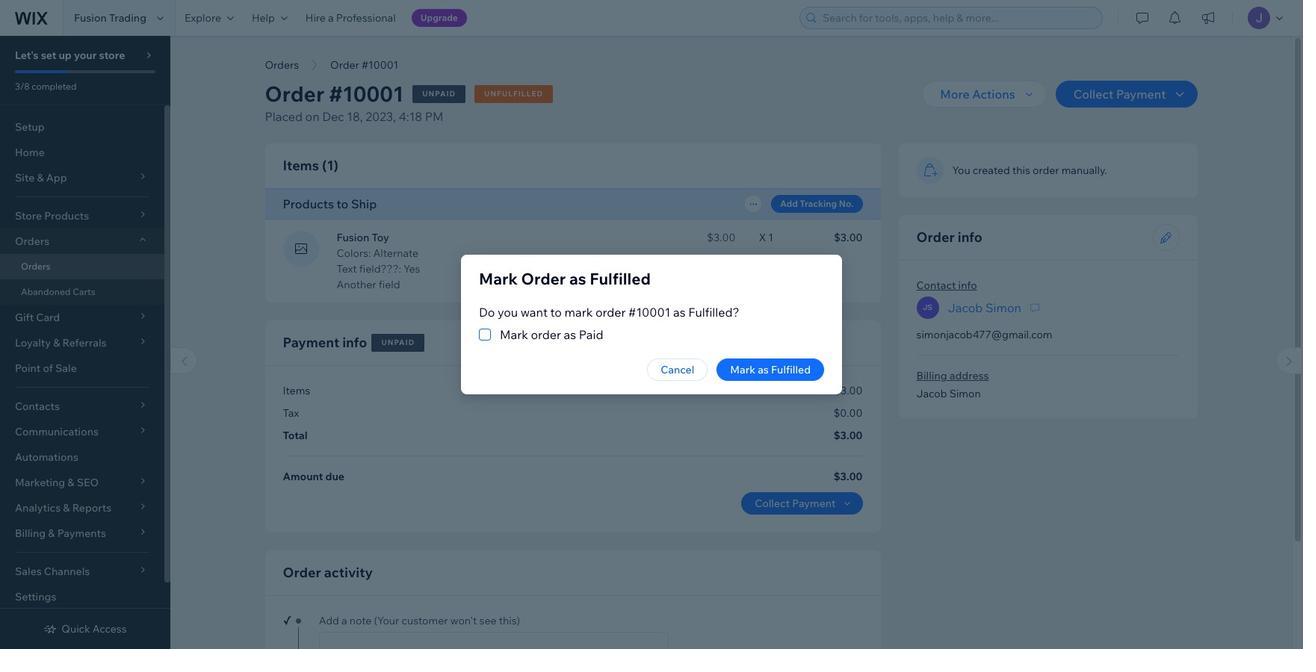 Task type: vqa. For each thing, say whether or not it's contained in the screenshot.


Task type: locate. For each thing, give the bounding box(es) containing it.
a right hire
[[328, 11, 334, 25]]

simon up simonjacob477@gmail.com
[[986, 300, 1022, 315]]

fulfilled inside button
[[772, 363, 811, 377]]

items (1)
[[283, 157, 339, 174]]

collect payment for leftmost collect payment button
[[755, 497, 836, 511]]

add inside button
[[780, 198, 798, 209]]

2 vertical spatial orders
[[21, 261, 51, 272]]

collect payment for right collect payment button
[[1074, 87, 1167, 102]]

fusion inside fusion toy colors: alternate text field???: yes another field
[[337, 231, 370, 244]]

items up tax
[[283, 384, 310, 398]]

fulfilled
[[590, 269, 651, 289], [772, 363, 811, 377]]

to right want on the left of page
[[551, 305, 562, 320]]

info for order info
[[958, 229, 983, 246]]

orders button
[[258, 54, 307, 76]]

orders inside popup button
[[15, 235, 49, 248]]

order #10001 up dec
[[265, 81, 404, 107]]

set
[[41, 49, 56, 62]]

#10001 down professional
[[362, 58, 399, 72]]

1 vertical spatial to
[[551, 305, 562, 320]]

simon down "address"
[[950, 387, 981, 401]]

abandoned
[[21, 286, 71, 298]]

amount due
[[283, 470, 345, 484]]

abandoned carts link
[[0, 280, 164, 305]]

1 vertical spatial collect payment
[[755, 497, 836, 511]]

order left activity
[[283, 564, 321, 582]]

home
[[15, 146, 45, 159]]

1 horizontal spatial order
[[596, 305, 626, 320]]

items for items
[[283, 384, 310, 398]]

0 vertical spatial jacob
[[948, 300, 983, 315]]

1 vertical spatial a
[[342, 615, 347, 628]]

as inside checkbox
[[564, 327, 577, 342]]

0 vertical spatial unpaid
[[423, 89, 456, 99]]

1 horizontal spatial unpaid
[[423, 89, 456, 99]]

a for professional
[[328, 11, 334, 25]]

a for note
[[342, 615, 347, 628]]

1 horizontal spatial fusion
[[337, 231, 370, 244]]

0 vertical spatial collect payment button
[[1056, 81, 1198, 108]]

1 vertical spatial collect
[[755, 497, 790, 511]]

collect
[[1074, 87, 1114, 102], [755, 497, 790, 511]]

1 items from the top
[[283, 157, 319, 174]]

1 horizontal spatial a
[[342, 615, 347, 628]]

order up paid
[[596, 305, 626, 320]]

collect payment button
[[1056, 81, 1198, 108], [742, 493, 863, 515]]

1 vertical spatial fusion
[[337, 231, 370, 244]]

1 vertical spatial payment
[[283, 334, 340, 351]]

$3.00 for amount due
[[834, 470, 863, 484]]

mark for mark order as paid
[[500, 327, 528, 342]]

0 vertical spatial collect payment
[[1074, 87, 1167, 102]]

0 vertical spatial #10001
[[362, 58, 399, 72]]

unpaid down field
[[382, 338, 415, 348]]

order right 'this'
[[1033, 164, 1060, 177]]

order #10001 button
[[323, 54, 406, 76]]

collect for leftmost collect payment button
[[755, 497, 790, 511]]

dec
[[322, 109, 344, 124]]

jacob simon button
[[948, 299, 1022, 317]]

1 horizontal spatial jacob
[[948, 300, 983, 315]]

fusion up colors:
[[337, 231, 370, 244]]

2 horizontal spatial payment
[[1117, 87, 1167, 102]]

1 vertical spatial collect payment button
[[742, 493, 863, 515]]

0 horizontal spatial unpaid
[[382, 338, 415, 348]]

2 vertical spatial payment
[[793, 497, 836, 511]]

mark down you on the top left of the page
[[500, 327, 528, 342]]

0 horizontal spatial fusion
[[74, 11, 107, 25]]

order info
[[917, 229, 983, 246]]

0 vertical spatial fusion
[[74, 11, 107, 25]]

info for payment info
[[343, 334, 367, 351]]

0 horizontal spatial order
[[531, 327, 561, 342]]

simon inside billing address jacob simon
[[950, 387, 981, 401]]

0 vertical spatial collect
[[1074, 87, 1114, 102]]

info up jacob simon "button"
[[959, 279, 978, 292]]

add left the note
[[319, 615, 339, 628]]

of
[[43, 362, 53, 375]]

home link
[[0, 140, 164, 165]]

unpaid up the pm
[[423, 89, 456, 99]]

this
[[1013, 164, 1031, 177]]

mark inside checkbox
[[500, 327, 528, 342]]

0 vertical spatial payment
[[1117, 87, 1167, 102]]

add tracking no. button
[[771, 195, 863, 213]]

info
[[958, 229, 983, 246], [959, 279, 978, 292], [343, 334, 367, 351]]

1 vertical spatial items
[[283, 384, 310, 398]]

payment for right collect payment button
[[1117, 87, 1167, 102]]

items left (1)
[[283, 157, 319, 174]]

0 horizontal spatial payment
[[283, 334, 340, 351]]

1 horizontal spatial simon
[[986, 300, 1022, 315]]

2 vertical spatial mark
[[731, 363, 756, 377]]

0 horizontal spatial collect
[[755, 497, 790, 511]]

1 horizontal spatial collect payment button
[[1056, 81, 1198, 108]]

0 horizontal spatial collect payment button
[[742, 493, 863, 515]]

1 horizontal spatial add
[[780, 198, 798, 209]]

0 horizontal spatial a
[[328, 11, 334, 25]]

add left tracking
[[780, 198, 798, 209]]

abandoned carts
[[21, 286, 96, 298]]

upgrade
[[421, 12, 458, 23]]

2 items from the top
[[283, 384, 310, 398]]

address
[[950, 369, 990, 383]]

hire a professional link
[[297, 0, 405, 36]]

mark up you on the top left of the page
[[479, 269, 518, 289]]

18,
[[347, 109, 363, 124]]

do
[[479, 305, 495, 320]]

order inside button
[[331, 58, 359, 72]]

toy
[[372, 231, 389, 244]]

order #10001
[[331, 58, 399, 72], [265, 81, 404, 107]]

mark down fulfilled?
[[731, 363, 756, 377]]

#10001 up cancel
[[629, 305, 671, 320]]

mark
[[479, 269, 518, 289], [500, 327, 528, 342], [731, 363, 756, 377]]

orders button
[[0, 229, 164, 254]]

1
[[769, 231, 774, 244]]

another
[[337, 278, 377, 292]]

mark for mark as fulfilled
[[731, 363, 756, 377]]

#10001 up 18,
[[329, 81, 404, 107]]

0 vertical spatial fulfilled
[[590, 269, 651, 289]]

yes
[[404, 262, 421, 276]]

unpaid
[[423, 89, 456, 99], [382, 338, 415, 348]]

a left the note
[[342, 615, 347, 628]]

orders for orders popup button
[[15, 235, 49, 248]]

0 horizontal spatial collect payment
[[755, 497, 836, 511]]

x
[[759, 231, 766, 244]]

jacob down contact info on the right top
[[948, 300, 983, 315]]

to
[[337, 196, 349, 211], [551, 305, 562, 320]]

0 vertical spatial items
[[283, 157, 319, 174]]

store
[[99, 49, 125, 62]]

1 vertical spatial info
[[959, 279, 978, 292]]

Add a note (Your customer won't see this) text field
[[320, 633, 668, 650]]

collect payment
[[1074, 87, 1167, 102], [755, 497, 836, 511]]

#10001
[[362, 58, 399, 72], [329, 81, 404, 107], [629, 305, 671, 320]]

2 vertical spatial info
[[343, 334, 367, 351]]

you
[[953, 164, 971, 177]]

hire
[[306, 11, 326, 25]]

0 horizontal spatial jacob
[[917, 387, 948, 401]]

cancel button
[[648, 359, 708, 381]]

0 vertical spatial simon
[[986, 300, 1022, 315]]

1 vertical spatial jacob
[[917, 387, 948, 401]]

info down another
[[343, 334, 367, 351]]

sidebar element
[[0, 36, 170, 650]]

paid
[[579, 327, 604, 342]]

0 horizontal spatial add
[[319, 615, 339, 628]]

order down hire a professional link
[[331, 58, 359, 72]]

cancel
[[661, 363, 695, 377]]

fusion left trading
[[74, 11, 107, 25]]

0 horizontal spatial simon
[[950, 387, 981, 401]]

see
[[480, 615, 497, 628]]

field
[[379, 278, 400, 292]]

1 vertical spatial order
[[596, 305, 626, 320]]

0 vertical spatial info
[[958, 229, 983, 246]]

0 vertical spatial add
[[780, 198, 798, 209]]

automations
[[15, 451, 78, 464]]

0 vertical spatial mark
[[479, 269, 518, 289]]

1 horizontal spatial collect payment
[[1074, 87, 1167, 102]]

orders link
[[0, 254, 164, 280]]

(your
[[374, 615, 399, 628]]

1 vertical spatial fulfilled
[[772, 363, 811, 377]]

info up contact info on the right top
[[958, 229, 983, 246]]

Mark order as Paid checkbox
[[479, 326, 604, 344]]

order #10001 down professional
[[331, 58, 399, 72]]

order
[[331, 58, 359, 72], [265, 81, 325, 107], [917, 229, 955, 246], [522, 269, 566, 289], [283, 564, 321, 582]]

1 vertical spatial mark
[[500, 327, 528, 342]]

contact
[[917, 279, 957, 292]]

0 horizontal spatial to
[[337, 196, 349, 211]]

$3.00 for items
[[835, 384, 863, 398]]

1 vertical spatial unpaid
[[382, 338, 415, 348]]

fusion
[[74, 11, 107, 25], [337, 231, 370, 244]]

fusion for fusion toy colors: alternate text field???: yes another field
[[337, 231, 370, 244]]

jacob down billing at the right of page
[[917, 387, 948, 401]]

to left ship
[[337, 196, 349, 211]]

1 horizontal spatial to
[[551, 305, 562, 320]]

1 horizontal spatial payment
[[793, 497, 836, 511]]

0 vertical spatial order
[[1033, 164, 1060, 177]]

professional
[[336, 11, 396, 25]]

order
[[1033, 164, 1060, 177], [596, 305, 626, 320], [531, 327, 561, 342]]

1 horizontal spatial fulfilled
[[772, 363, 811, 377]]

1 vertical spatial #10001
[[329, 81, 404, 107]]

0 vertical spatial a
[[328, 11, 334, 25]]

2 vertical spatial #10001
[[629, 305, 671, 320]]

x 1
[[759, 231, 774, 244]]

1 vertical spatial simon
[[950, 387, 981, 401]]

a
[[328, 11, 334, 25], [342, 615, 347, 628]]

1 horizontal spatial collect
[[1074, 87, 1114, 102]]

0 vertical spatial orders
[[265, 58, 299, 72]]

order down want on the left of page
[[531, 327, 561, 342]]

orders inside button
[[265, 58, 299, 72]]

0 vertical spatial order #10001
[[331, 58, 399, 72]]

mark order as paid
[[500, 327, 604, 342]]

1 vertical spatial orders
[[15, 235, 49, 248]]

note
[[350, 615, 372, 628]]

order inside checkbox
[[531, 327, 561, 342]]

contact info
[[917, 279, 978, 292]]

mark inside button
[[731, 363, 756, 377]]

1 vertical spatial add
[[319, 615, 339, 628]]

simon inside "button"
[[986, 300, 1022, 315]]

2 vertical spatial order
[[531, 327, 561, 342]]

completed
[[32, 81, 77, 92]]

$0.00
[[834, 407, 863, 420]]



Task type: describe. For each thing, give the bounding box(es) containing it.
js
[[923, 303, 933, 313]]

customer
[[402, 615, 448, 628]]

(1)
[[322, 157, 339, 174]]

settings link
[[0, 585, 164, 610]]

ship
[[351, 196, 377, 211]]

order up want on the left of page
[[522, 269, 566, 289]]

sale
[[55, 362, 77, 375]]

add a note (your customer won't see this)
[[319, 615, 520, 628]]

payment info
[[283, 334, 367, 351]]

mark order as fulfilled
[[479, 269, 651, 289]]

automations link
[[0, 445, 164, 470]]

placed
[[265, 109, 303, 124]]

2 horizontal spatial order
[[1033, 164, 1060, 177]]

no.
[[839, 198, 854, 209]]

activity
[[324, 564, 373, 582]]

info for contact info
[[959, 279, 978, 292]]

unfulfilled
[[485, 89, 544, 99]]

field???:
[[359, 262, 401, 276]]

you
[[498, 305, 518, 320]]

up
[[59, 49, 72, 62]]

help button
[[243, 0, 297, 36]]

tracking
[[800, 198, 837, 209]]

$3.00 for total
[[834, 429, 863, 443]]

1 vertical spatial order #10001
[[265, 81, 404, 107]]

items for items (1)
[[283, 157, 319, 174]]

mark as fulfilled
[[731, 363, 811, 377]]

add for add a note (your customer won't see this)
[[319, 615, 339, 628]]

3/8 completed
[[15, 81, 77, 92]]

total
[[283, 429, 308, 443]]

carts
[[73, 286, 96, 298]]

trading
[[109, 11, 147, 25]]

hire a professional
[[306, 11, 396, 25]]

created
[[973, 164, 1011, 177]]

upgrade button
[[412, 9, 467, 27]]

billing
[[917, 369, 948, 383]]

fusion for fusion trading
[[74, 11, 107, 25]]

jacob inside billing address jacob simon
[[917, 387, 948, 401]]

fusion toy colors: alternate text field???: yes another field
[[337, 231, 421, 292]]

due
[[326, 470, 345, 484]]

#10001 inside button
[[362, 58, 399, 72]]

add tracking no.
[[780, 198, 854, 209]]

jacob inside "button"
[[948, 300, 983, 315]]

order up placed
[[265, 81, 325, 107]]

placed on dec 18, 2023, 4:18 pm
[[265, 109, 444, 124]]

tax
[[283, 407, 299, 420]]

Search for tools, apps, help & more... field
[[819, 7, 1098, 28]]

amount
[[283, 470, 323, 484]]

do you want to mark order #10001 as fulfilled?
[[479, 305, 740, 320]]

mark
[[565, 305, 593, 320]]

setup
[[15, 120, 45, 134]]

manually.
[[1062, 164, 1108, 177]]

add for add tracking no.
[[780, 198, 798, 209]]

colors:
[[337, 247, 371, 260]]

quick access
[[62, 623, 127, 636]]

orders for "orders" link
[[21, 261, 51, 272]]

2023,
[[366, 109, 396, 124]]

want
[[521, 305, 548, 320]]

this)
[[499, 615, 520, 628]]

0 vertical spatial to
[[337, 196, 349, 211]]

settings
[[15, 591, 56, 604]]

order activity
[[283, 564, 373, 582]]

0 horizontal spatial fulfilled
[[590, 269, 651, 289]]

simonjacob477@gmail.com
[[917, 328, 1053, 342]]

let's set up your store
[[15, 49, 125, 62]]

point
[[15, 362, 41, 375]]

products
[[283, 196, 334, 211]]

your
[[74, 49, 97, 62]]

4:18
[[399, 109, 422, 124]]

help
[[252, 11, 275, 25]]

payment for leftmost collect payment button
[[793, 497, 836, 511]]

billing address jacob simon
[[917, 369, 990, 401]]

fusion trading
[[74, 11, 147, 25]]

as inside button
[[758, 363, 769, 377]]

text
[[337, 262, 357, 276]]

alternate
[[373, 247, 419, 260]]

quick access button
[[44, 623, 127, 636]]

collect for right collect payment button
[[1074, 87, 1114, 102]]

won't
[[451, 615, 477, 628]]

let's
[[15, 49, 39, 62]]

order #10001 inside button
[[331, 58, 399, 72]]

you created this order manually.
[[953, 164, 1108, 177]]

point of sale
[[15, 362, 77, 375]]

jacob simon
[[948, 300, 1022, 315]]

order up contact
[[917, 229, 955, 246]]

3/8
[[15, 81, 30, 92]]

orders for orders button
[[265, 58, 299, 72]]

point of sale link
[[0, 356, 164, 381]]

mark for mark order as fulfilled
[[479, 269, 518, 289]]

pm
[[425, 109, 444, 124]]

products to ship
[[283, 196, 377, 211]]

fulfilled?
[[689, 305, 740, 320]]



